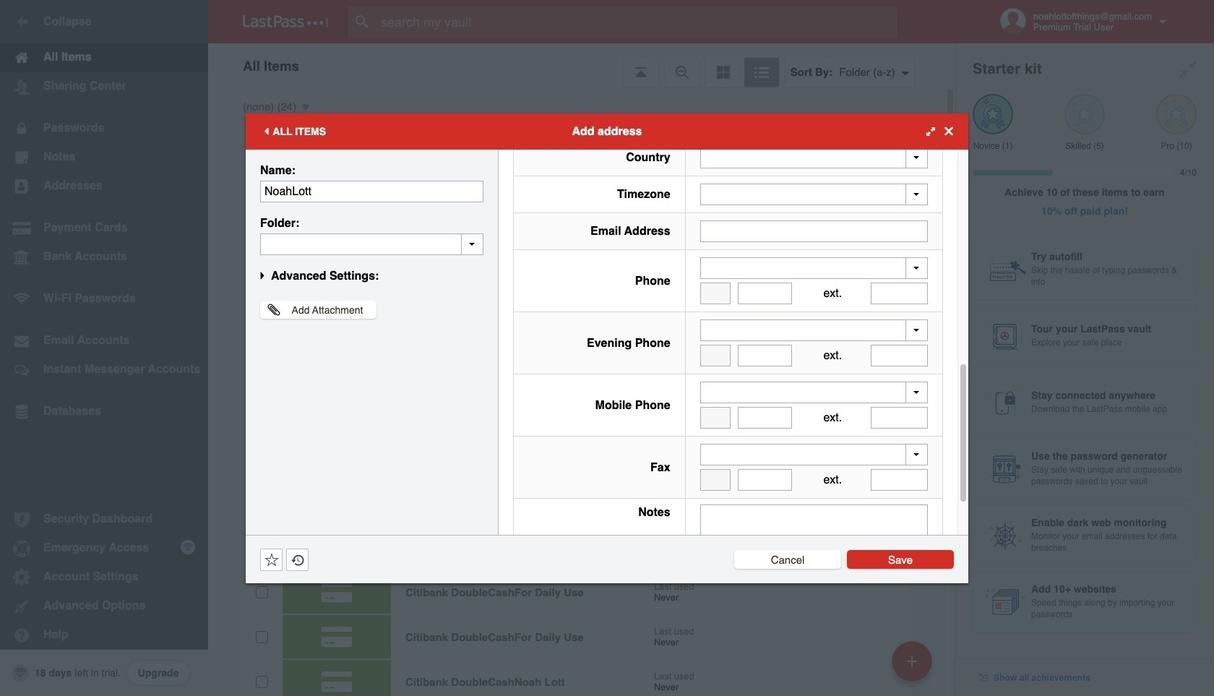 Task type: locate. For each thing, give the bounding box(es) containing it.
None text field
[[260, 180, 484, 202], [738, 283, 793, 304], [871, 283, 928, 304], [700, 345, 731, 367], [700, 407, 731, 429], [738, 469, 793, 491], [871, 469, 928, 491], [700, 505, 928, 594], [260, 180, 484, 202], [738, 283, 793, 304], [871, 283, 928, 304], [700, 345, 731, 367], [700, 407, 731, 429], [738, 469, 793, 491], [871, 469, 928, 491], [700, 505, 928, 594]]

new item image
[[907, 656, 917, 666]]

vault options navigation
[[208, 43, 956, 87]]

Search search field
[[348, 6, 926, 38]]

dialog
[[246, 0, 969, 604]]

None text field
[[700, 221, 928, 242], [260, 233, 484, 255], [700, 283, 731, 304], [738, 345, 793, 367], [871, 345, 928, 367], [738, 407, 793, 429], [871, 407, 928, 429], [700, 469, 731, 491], [700, 221, 928, 242], [260, 233, 484, 255], [700, 283, 731, 304], [738, 345, 793, 367], [871, 345, 928, 367], [738, 407, 793, 429], [871, 407, 928, 429], [700, 469, 731, 491]]



Task type: describe. For each thing, give the bounding box(es) containing it.
main navigation navigation
[[0, 0, 208, 696]]

search my vault text field
[[348, 6, 926, 38]]

lastpass image
[[243, 15, 328, 28]]

new item navigation
[[887, 637, 941, 696]]



Task type: vqa. For each thing, say whether or not it's contained in the screenshot.
New item icon at the bottom
yes



